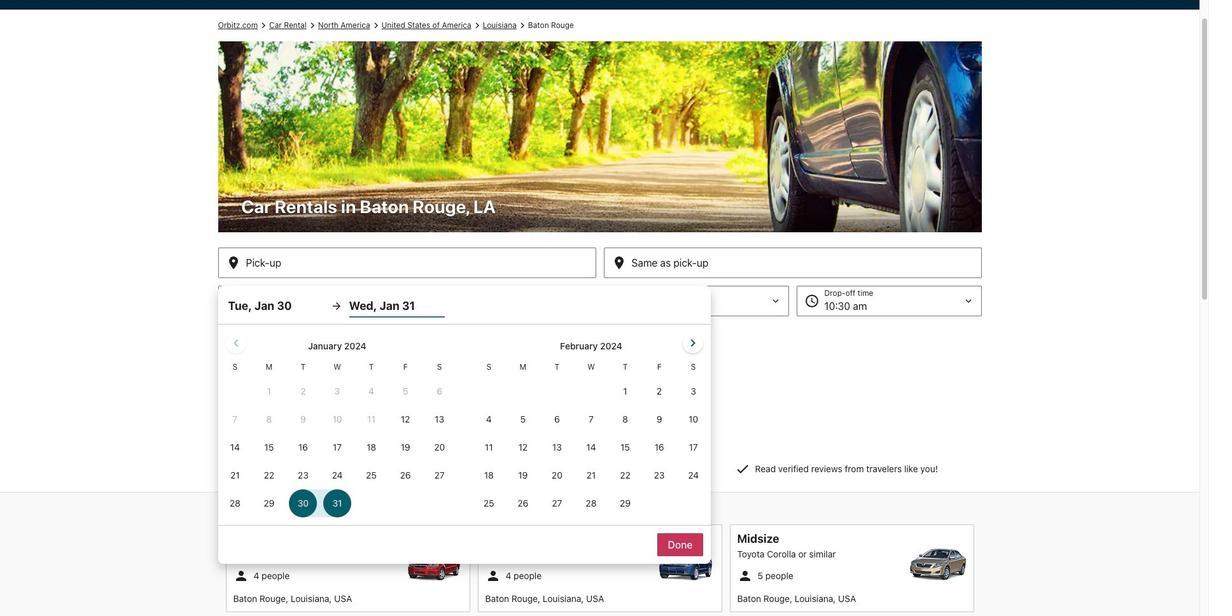 Task type: vqa. For each thing, say whether or not it's contained in the screenshot.
dubai united arab emirates
no



Task type: describe. For each thing, give the bounding box(es) containing it.
next month image
[[685, 335, 701, 351]]

chevrolet spark image
[[405, 549, 462, 581]]

2 directional image from the left
[[370, 20, 382, 31]]

1 small image from the left
[[233, 568, 249, 584]]

ford focus image
[[657, 549, 715, 581]]

3 directional image from the left
[[472, 20, 483, 31]]

2 small image from the left
[[737, 568, 753, 584]]



Task type: locate. For each thing, give the bounding box(es) containing it.
toyota corolla image
[[909, 549, 967, 581]]

main content
[[0, 10, 1200, 616]]

1 directional image from the left
[[307, 20, 318, 31]]

breadcrumbs region
[[0, 10, 1200, 564]]

directional image
[[258, 20, 269, 31]]

small image
[[233, 568, 249, 584], [737, 568, 753, 584]]

previous month image
[[228, 335, 243, 351]]

directional image
[[307, 20, 318, 31], [370, 20, 382, 31], [472, 20, 483, 31], [517, 20, 528, 31]]

4 directional image from the left
[[517, 20, 528, 31]]

0 horizontal spatial small image
[[233, 568, 249, 584]]

small image
[[485, 568, 501, 584]]

1 horizontal spatial small image
[[737, 568, 753, 584]]



